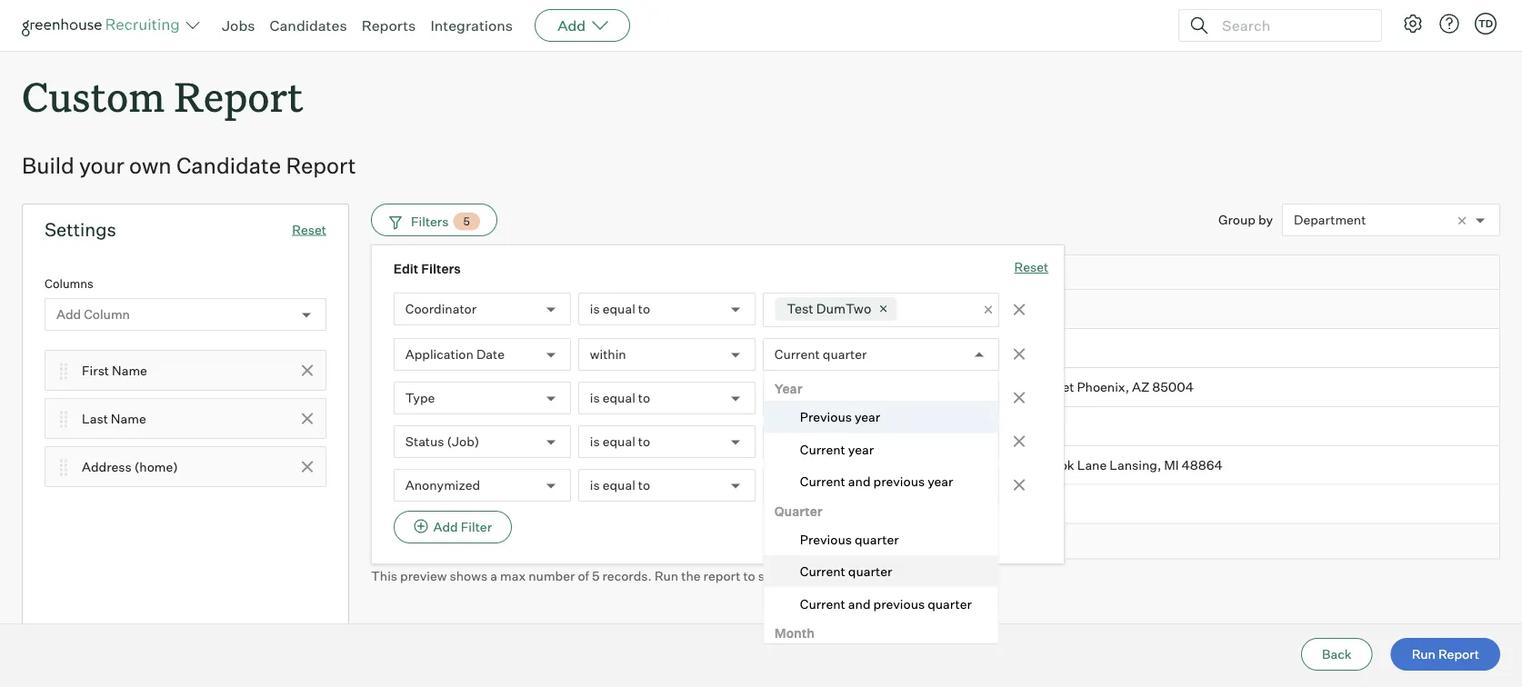 Task type: vqa. For each thing, say whether or not it's contained in the screenshot.
Social Media
no



Task type: locate. For each thing, give the bounding box(es) containing it.
report for custom report
[[174, 69, 303, 123]]

equal
[[603, 301, 636, 317], [603, 391, 636, 407], [603, 434, 636, 450], [603, 478, 636, 494]]

row containing 1
[[371, 290, 1501, 329]]

1 cell
[[371, 290, 417, 329]]

reports
[[362, 16, 416, 35]]

add
[[558, 16, 586, 35], [56, 307, 81, 323], [433, 520, 458, 535]]

2348 storybrook lane lansing, mi 48864
[[972, 457, 1223, 473]]

year
[[775, 381, 803, 397]]

previous up the results. on the right bottom
[[800, 532, 852, 548]]

address down last name
[[82, 459, 132, 475]]

5 right 'of'
[[592, 568, 600, 584]]

add filter
[[433, 520, 492, 535]]

0 horizontal spatial 5
[[389, 457, 397, 473]]

1 vertical spatial filters
[[421, 261, 461, 277]]

columns
[[45, 277, 94, 291]]

previous up open
[[800, 409, 852, 425]]

0 vertical spatial reset
[[292, 222, 327, 238]]

first
[[82, 363, 109, 379]]

to for status (job)
[[638, 434, 650, 450]]

report
[[174, 69, 303, 123], [286, 152, 356, 179], [1439, 647, 1480, 663]]

1 horizontal spatial reset
[[1015, 259, 1049, 275]]

current year
[[800, 442, 874, 458]]

2 vertical spatial name
[[111, 411, 146, 427]]

report
[[704, 568, 741, 584]]

1 vertical spatial previous
[[800, 532, 852, 548]]

add for add filter
[[433, 520, 458, 535]]

0 vertical spatial add
[[558, 16, 586, 35]]

0 vertical spatial reset link
[[292, 222, 327, 238]]

1 row from the top
[[371, 255, 1501, 294]]

2 and from the top
[[848, 596, 871, 612]]

1 vertical spatial (home)
[[134, 459, 178, 475]]

1 previous from the top
[[800, 409, 852, 425]]

0 horizontal spatial department
[[427, 268, 491, 281]]

is
[[590, 301, 600, 317], [590, 391, 600, 407], [590, 434, 600, 450], [590, 478, 600, 494]]

of
[[578, 568, 589, 584]]

quarter
[[823, 347, 867, 363], [855, 532, 899, 548], [848, 564, 893, 580], [928, 596, 972, 612]]

edit filters
[[394, 261, 461, 277]]

2 previous from the top
[[800, 532, 852, 548]]

jobs
[[222, 16, 255, 35]]

48864
[[1182, 457, 1223, 473]]

previous down rogers
[[874, 474, 925, 490]]

1 vertical spatial previous
[[874, 596, 925, 612]]

filters right edit in the top left of the page
[[421, 261, 461, 277]]

previous down previous quarter
[[874, 596, 925, 612]]

1 vertical spatial year
[[848, 442, 874, 458]]

rogers
[[836, 457, 879, 473]]

×
[[983, 299, 994, 319]]

1 vertical spatial and
[[848, 596, 871, 612]]

td button
[[1475, 13, 1497, 35]]

test down edit filters at the top
[[427, 301, 454, 317]]

previous for year
[[800, 409, 852, 425]]

department
[[1294, 212, 1367, 228], [427, 268, 491, 281]]

1 horizontal spatial (home)
[[1019, 268, 1058, 281]]

test
[[787, 301, 814, 317], [427, 301, 454, 317], [700, 418, 726, 434]]

reset link for edit filters
[[1015, 258, 1049, 279]]

row containing 4
[[371, 407, 1501, 446]]

td
[[1479, 17, 1494, 30]]

name for last name
[[111, 411, 146, 427]]

row group containing 1
[[371, 290, 1501, 524]]

5 down 4 cell
[[389, 457, 397, 473]]

(job)
[[447, 434, 480, 450]]

and down the results. on the right bottom
[[848, 596, 871, 612]]

2 is from the top
[[590, 391, 600, 407]]

name inside row
[[836, 340, 871, 356]]

4 is equal to from the top
[[590, 478, 650, 494]]

dummy
[[836, 418, 883, 434]]

1 is from the top
[[590, 301, 600, 317]]

add inside add filter button
[[433, 520, 458, 535]]

equal for anonymized
[[603, 478, 636, 494]]

1 horizontal spatial address
[[972, 268, 1017, 281]]

records.
[[603, 568, 652, 584]]

(home)
[[1019, 268, 1058, 281], [134, 459, 178, 475]]

1 vertical spatial department
[[427, 268, 491, 281]]

1 vertical spatial reset link
[[1015, 258, 1049, 279]]

1 horizontal spatial run
[[1412, 647, 1436, 663]]

name for first name
[[112, 363, 147, 379]]

report inside button
[[1439, 647, 1480, 663]]

0 horizontal spatial reset link
[[292, 222, 327, 238]]

dumtwo
[[817, 301, 872, 317]]

1 vertical spatial address
[[82, 459, 132, 475]]

0 vertical spatial previous
[[800, 409, 852, 425]]

3 row from the top
[[371, 329, 1501, 368]]

0 vertical spatial report
[[174, 69, 303, 123]]

5 row from the top
[[371, 407, 1501, 446]]

2 previous from the top
[[874, 596, 925, 612]]

Search text field
[[1218, 12, 1365, 39]]

0 vertical spatial name
[[836, 340, 871, 356]]

previous
[[800, 409, 852, 425], [800, 532, 852, 548]]

0 vertical spatial filters
[[411, 214, 449, 230]]

0 horizontal spatial add
[[56, 307, 81, 323]]

0 horizontal spatial run
[[655, 568, 679, 584]]

lane
[[1078, 457, 1107, 473]]

0 vertical spatial year
[[855, 409, 881, 425]]

3 is equal to from the top
[[590, 434, 650, 450]]

0 vertical spatial 5
[[463, 215, 470, 228]]

candidate
[[176, 152, 281, 179]]

run right the back
[[1412, 647, 1436, 663]]

address (home) up ×
[[972, 268, 1058, 281]]

4 equal from the top
[[603, 478, 636, 494]]

0 horizontal spatial (home)
[[134, 459, 178, 475]]

4 is from the top
[[590, 478, 600, 494]]

row group
[[371, 290, 1501, 524]]

status
[[405, 434, 444, 450]]

1 horizontal spatial reset link
[[1015, 258, 1049, 279]]

reset for edit filters
[[1015, 259, 1049, 275]]

coordinator
[[405, 301, 477, 317]]

table
[[371, 255, 1501, 560]]

1 vertical spatial 5
[[389, 457, 397, 473]]

0 vertical spatial address (home)
[[972, 268, 1058, 281]]

2 vertical spatial add
[[433, 520, 458, 535]]

shows
[[450, 568, 488, 584]]

name right last
[[111, 411, 146, 427]]

0 vertical spatial address
[[972, 268, 1017, 281]]

1 vertical spatial add
[[56, 307, 81, 323]]

is for coordinator
[[590, 301, 600, 317]]

name
[[836, 340, 871, 356], [112, 363, 147, 379], [111, 411, 146, 427]]

integrations
[[431, 16, 513, 35]]

address (home) down last name
[[82, 459, 178, 475]]

1 vertical spatial run
[[1412, 647, 1436, 663]]

equal for status (job)
[[603, 434, 636, 450]]

filters right the filter "icon"
[[411, 214, 449, 230]]

is equal to
[[590, 301, 650, 317], [590, 391, 650, 407], [590, 434, 650, 450], [590, 478, 650, 494]]

2 horizontal spatial add
[[558, 16, 586, 35]]

1
[[391, 301, 396, 317]]

2
[[389, 340, 397, 356]]

0 horizontal spatial reset
[[292, 222, 327, 238]]

storybrook
[[1007, 457, 1075, 473]]

custom
[[22, 69, 165, 123]]

month
[[775, 626, 815, 642]]

add inside add popup button
[[558, 16, 586, 35]]

department right by
[[1294, 212, 1367, 228]]

current quarter down previous quarter
[[800, 564, 893, 580]]

name right first
[[112, 363, 147, 379]]

7 row from the top
[[371, 485, 1501, 524]]

current quarter down test dumtwo
[[775, 347, 867, 363]]

0 vertical spatial (home)
[[1019, 268, 1058, 281]]

date
[[477, 347, 505, 363]]

row
[[371, 255, 1501, 294], [371, 290, 1501, 329], [371, 329, 1501, 368], [371, 368, 1501, 407], [371, 407, 1501, 446], [371, 446, 1501, 485], [371, 485, 1501, 524]]

reset link
[[292, 222, 327, 238], [1015, 258, 1049, 279]]

1 vertical spatial report
[[286, 152, 356, 179]]

1 vertical spatial current quarter
[[800, 564, 893, 580]]

1 horizontal spatial department
[[1294, 212, 1367, 228]]

1 horizontal spatial address (home)
[[972, 268, 1058, 281]]

filters
[[411, 214, 449, 230], [421, 261, 461, 277]]

row containing 3
[[371, 368, 1501, 407]]

edit
[[394, 261, 419, 277]]

current down current year
[[800, 474, 846, 490]]

0 vertical spatial department
[[1294, 212, 1367, 228]]

5 right the filter "icon"
[[463, 215, 470, 228]]

department up coordinator
[[427, 268, 491, 281]]

previous for quarter
[[874, 596, 925, 612]]

a
[[490, 568, 498, 584]]

status (job)
[[405, 434, 480, 450]]

current down previous quarter
[[800, 564, 846, 580]]

2 row from the top
[[371, 290, 1501, 329]]

address inside row
[[972, 268, 1017, 281]]

run report button
[[1391, 639, 1501, 671]]

3 equal from the top
[[603, 434, 636, 450]]

1 and from the top
[[848, 474, 871, 490]]

current down the results. on the right bottom
[[800, 596, 846, 612]]

5 inside cell
[[389, 457, 397, 473]]

name down dumtwo
[[836, 340, 871, 356]]

0 horizontal spatial address (home)
[[82, 459, 178, 475]]

lansing,
[[1110, 457, 1162, 473]]

0 vertical spatial previous
[[874, 474, 925, 490]]

report for run report
[[1439, 647, 1480, 663]]

1 equal from the top
[[603, 301, 636, 317]]

and
[[848, 474, 871, 490], [848, 596, 871, 612]]

address up ×
[[972, 268, 1017, 281]]

1 horizontal spatial test
[[700, 418, 726, 434]]

0 vertical spatial and
[[848, 474, 871, 490]]

application
[[405, 347, 474, 363]]

application date
[[405, 347, 505, 363]]

3 is from the top
[[590, 434, 600, 450]]

2 vertical spatial report
[[1439, 647, 1480, 663]]

previous
[[874, 474, 925, 490], [874, 596, 925, 612]]

and down rogers
[[848, 474, 871, 490]]

add for add
[[558, 16, 586, 35]]

0 vertical spatial current quarter
[[775, 347, 867, 363]]

current
[[775, 347, 820, 363], [800, 442, 846, 458], [800, 474, 846, 490], [800, 564, 846, 580], [800, 596, 846, 612]]

york
[[1008, 379, 1035, 395]]

1 previous from the top
[[874, 474, 925, 490]]

cell
[[689, 290, 826, 329], [826, 290, 962, 329], [962, 290, 1501, 329], [962, 329, 1501, 368], [826, 368, 962, 407], [962, 407, 1501, 446], [826, 485, 962, 524], [962, 485, 1501, 524]]

jacob
[[700, 457, 736, 473]]

0 vertical spatial run
[[655, 568, 679, 584]]

to for type
[[638, 391, 650, 407]]

None field
[[904, 294, 908, 328]]

1 horizontal spatial add
[[433, 520, 458, 535]]

2 vertical spatial 5
[[592, 568, 600, 584]]

test left dumtwo
[[787, 301, 814, 317]]

0 horizontal spatial test
[[427, 301, 454, 317]]

anonymized
[[405, 478, 480, 494]]

integrations link
[[431, 16, 513, 35]]

run left the
[[655, 568, 679, 584]]

2 equal from the top
[[603, 391, 636, 407]]

1 vertical spatial name
[[112, 363, 147, 379]]

filter
[[461, 520, 492, 535]]

1 vertical spatial reset
[[1015, 259, 1049, 275]]

1 is equal to from the top
[[590, 301, 650, 317]]

group by
[[1219, 212, 1273, 228]]

test down the "tim"
[[700, 418, 726, 434]]

is equal to for status (job)
[[590, 434, 650, 450]]

to
[[638, 301, 650, 317], [638, 391, 650, 407], [638, 434, 650, 450], [638, 478, 650, 494], [743, 568, 756, 584]]

4 row from the top
[[371, 368, 1501, 407]]

2 horizontal spatial test
[[787, 301, 814, 317]]

6 row from the top
[[371, 446, 1501, 485]]

2 is equal to from the top
[[590, 391, 650, 407]]

3
[[389, 379, 397, 395]]



Task type: describe. For each thing, give the bounding box(es) containing it.
build
[[22, 152, 74, 179]]

and for year
[[848, 474, 871, 490]]

phoenix,
[[1077, 379, 1130, 395]]

current and previous year
[[800, 474, 954, 490]]

row containing department
[[371, 255, 1501, 294]]

6 cell
[[371, 485, 417, 524]]

column
[[84, 307, 130, 323]]

is for type
[[590, 391, 600, 407]]

first name
[[82, 363, 147, 379]]

to for coordinator
[[638, 301, 650, 317]]

5 cell
[[371, 446, 417, 485]]

run report
[[1412, 647, 1480, 663]]

back
[[1323, 647, 1352, 663]]

6
[[389, 496, 397, 512]]

to for anonymized
[[638, 478, 650, 494]]

quarter
[[775, 504, 823, 520]]

equal for coordinator
[[603, 301, 636, 317]]

is equal to for type
[[590, 391, 650, 407]]

4 cell
[[371, 407, 417, 446]]

type
[[405, 391, 435, 407]]

is equal to for anonymized
[[590, 478, 650, 494]]

max
[[500, 568, 526, 584]]

street
[[1038, 379, 1075, 395]]

build your own candidate report
[[22, 152, 356, 179]]

1 horizontal spatial 5
[[463, 215, 470, 228]]

4950 york street phoenix, az 85004
[[972, 379, 1194, 395]]

within
[[590, 347, 626, 363]]

3 cell
[[371, 368, 417, 407]]

candidates
[[270, 16, 347, 35]]

number
[[529, 568, 575, 584]]

row containing 5
[[371, 446, 1501, 485]]

current down previous year
[[800, 442, 846, 458]]

0 horizontal spatial address
[[82, 459, 132, 475]]

is equal to for coordinator
[[590, 301, 650, 317]]

reset for settings
[[292, 222, 327, 238]]

row containing 6
[[371, 485, 1501, 524]]

filter image
[[387, 214, 402, 230]]

last
[[82, 411, 108, 427]]

results.
[[816, 568, 860, 584]]

year for previous year
[[855, 409, 881, 425]]

preview
[[400, 568, 447, 584]]

year for current year
[[848, 442, 874, 458]]

address (home) inside row
[[972, 268, 1058, 281]]

test dumtwo
[[787, 301, 872, 317]]

is for status (job)
[[590, 434, 600, 450]]

2 cell
[[371, 329, 417, 368]]

more
[[782, 568, 813, 584]]

add button
[[535, 9, 630, 42]]

company
[[700, 340, 757, 356]]

your
[[79, 152, 124, 179]]

2 horizontal spatial 5
[[592, 568, 600, 584]]

td button
[[1472, 9, 1501, 38]]

(home) inside row
[[1019, 268, 1058, 281]]

previous for quarter
[[800, 532, 852, 548]]

add column
[[56, 307, 130, 323]]

see
[[758, 568, 779, 584]]

settings
[[45, 218, 116, 241]]

custom report
[[22, 69, 303, 123]]

add for add column
[[56, 307, 81, 323]]

table containing 1
[[371, 255, 1501, 560]]

az
[[1132, 379, 1150, 395]]

row containing 2
[[371, 329, 1501, 368]]

4950
[[972, 379, 1005, 395]]

previous year
[[800, 409, 881, 425]]

this
[[371, 568, 397, 584]]

2348
[[972, 457, 1004, 473]]

2 vertical spatial year
[[928, 474, 954, 490]]

department inside row
[[427, 268, 491, 281]]

previous for year
[[874, 474, 925, 490]]

omkar
[[700, 496, 740, 512]]

jobs link
[[222, 16, 255, 35]]

tim
[[700, 379, 723, 395]]

4
[[389, 418, 398, 434]]

1 vertical spatial address (home)
[[82, 459, 178, 475]]

greenhouse recruiting image
[[22, 15, 186, 36]]

own
[[129, 152, 172, 179]]

equal for type
[[603, 391, 636, 407]]

add filter button
[[394, 511, 512, 544]]

last name
[[82, 411, 146, 427]]

reset link for settings
[[292, 222, 327, 238]]

group
[[1219, 212, 1256, 228]]

the
[[681, 568, 701, 584]]

run inside button
[[1412, 647, 1436, 663]]

and for quarter
[[848, 596, 871, 612]]

reports link
[[362, 16, 416, 35]]

current and previous quarter
[[800, 596, 972, 612]]

previous quarter
[[800, 532, 899, 548]]

85004
[[1153, 379, 1194, 395]]

this preview shows a max number of 5 records. run the report to see more results.
[[371, 568, 860, 584]]

configure image
[[1403, 13, 1424, 35]]

candidates link
[[270, 16, 347, 35]]

back button
[[1302, 639, 1373, 671]]

current up year
[[775, 347, 820, 363]]

by
[[1259, 212, 1273, 228]]

open
[[787, 434, 820, 450]]

mi
[[1164, 457, 1179, 473]]

is for anonymized
[[590, 478, 600, 494]]



